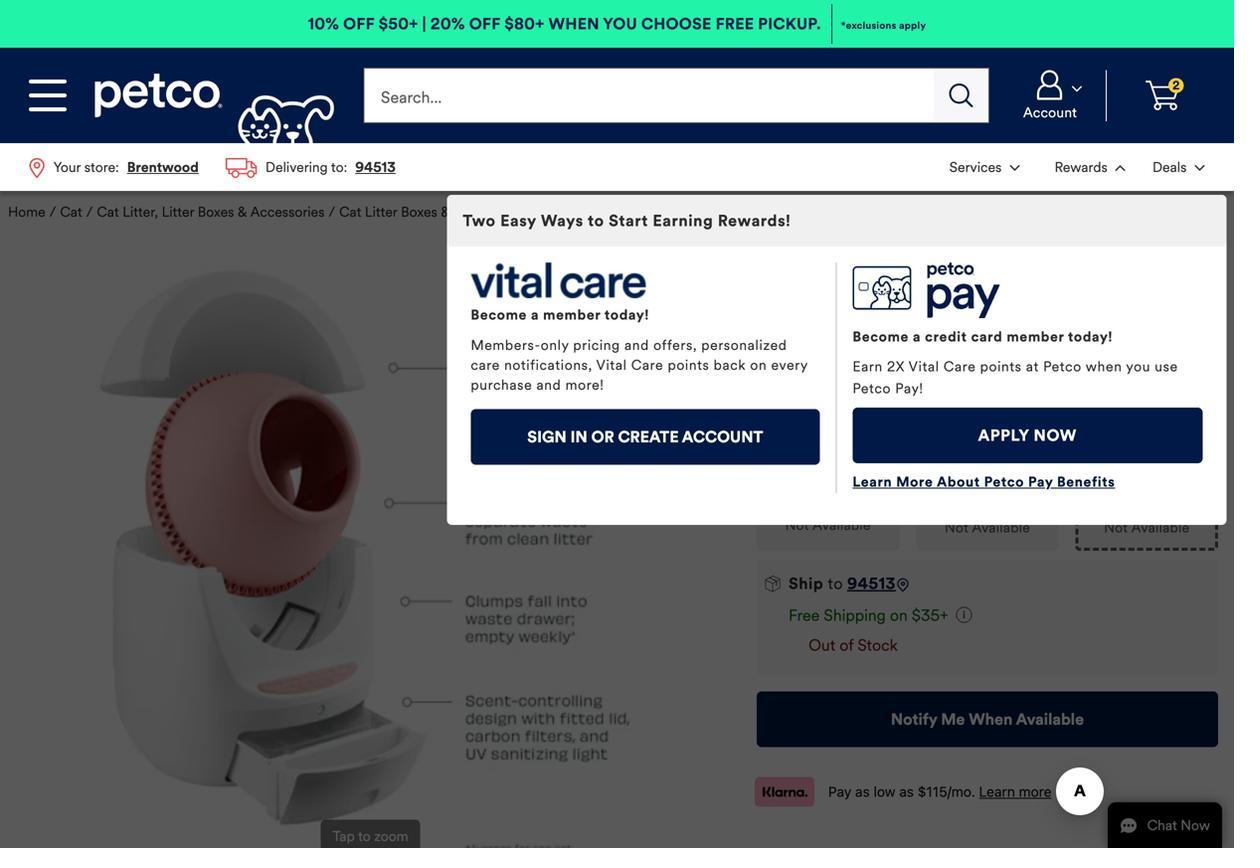 Task type: locate. For each thing, give the bounding box(es) containing it.
a up members-
[[531, 306, 539, 324]]

litter inside casa leo leo's loo too pretty pink covered automatic self-cleaning cat litter box
[[1029, 256, 1078, 281]]

litter right litter, on the left of the page
[[162, 204, 194, 221]]

shipping
[[824, 606, 886, 626]]

1 off from the left
[[343, 14, 375, 34]]

carat down icon 13 button right search image
[[1003, 70, 1098, 121]]

self- right leo
[[859, 256, 903, 281]]

1 vertical spatial today!
[[1069, 328, 1113, 346]]

free down ship
[[789, 606, 820, 626]]

learn
[[853, 474, 893, 491], [980, 784, 1016, 800]]

self- right "pans"
[[701, 204, 732, 221]]

0 vertical spatial when
[[549, 14, 600, 34]]

on down icon delivery pin
[[890, 606, 908, 626]]

0 horizontal spatial as
[[856, 784, 870, 800]]

2 horizontal spatial to
[[828, 574, 844, 594]]

0 horizontal spatial learn
[[853, 474, 893, 491]]

| right credit
[[968, 333, 972, 352]]

2 horizontal spatial petco
[[1044, 358, 1082, 376]]

0 horizontal spatial list
[[16, 143, 409, 192]]

1 horizontal spatial vital
[[909, 358, 940, 376]]

free left pickup.
[[716, 14, 754, 34]]

become up 'earn'
[[853, 328, 909, 346]]

0 horizontal spatial on
[[751, 357, 767, 374]]

2 carat down icon 13 button from the left
[[1142, 145, 1217, 189]]

to
[[588, 211, 605, 231], [828, 574, 844, 594], [358, 829, 371, 846]]

1 & from the left
[[238, 204, 247, 221]]

vital down the reviews
[[909, 358, 940, 376]]

not inside option
[[945, 519, 969, 537]]

loo
[[899, 233, 934, 257]]

notify me when available
[[891, 710, 1085, 730]]

0 horizontal spatial free
[[716, 14, 754, 34]]

2 & from the left
[[441, 204, 451, 221]]

cat
[[60, 204, 82, 221], [97, 204, 119, 221], [339, 204, 362, 221], [543, 204, 565, 221], [991, 256, 1024, 281]]

$80+
[[505, 14, 545, 34]]

low
[[874, 784, 896, 800]]

carat down icon 13 button
[[938, 145, 1032, 189], [1142, 145, 1217, 189]]

0 horizontal spatial carat down icon 13 button
[[938, 145, 1032, 189]]

2 as from the left
[[900, 784, 914, 800]]

1 vertical spatial a
[[913, 328, 922, 346]]

more!
[[566, 377, 604, 394]]

0 horizontal spatial you
[[603, 14, 638, 34]]

0 horizontal spatial accessories
[[250, 204, 325, 221]]

0 vertical spatial you
[[603, 14, 638, 34]]

3 / from the left
[[329, 204, 335, 221]]

1 vertical spatial member
[[1007, 328, 1065, 346]]

Search search field
[[364, 68, 934, 123]]

on down the personalized
[[751, 357, 767, 374]]

2 link
[[1115, 70, 1211, 121]]

when right $80+
[[549, 14, 600, 34]]

1 horizontal spatial learn
[[980, 784, 1016, 800]]

become a credit card member today!
[[853, 328, 1113, 346]]

0 horizontal spatial points
[[668, 357, 710, 374]]

carat down icon 13 button down 2 link
[[1142, 145, 1217, 189]]

0 horizontal spatial petco
[[853, 380, 892, 397]]

0 vertical spatial member
[[543, 306, 601, 324]]

0 horizontal spatial not
[[786, 517, 810, 534]]

0 vertical spatial |
[[423, 14, 427, 34]]

not available inside radio
[[1105, 519, 1190, 537]]

1 horizontal spatial a
[[913, 328, 922, 346]]

not down benefits
[[1105, 519, 1129, 537]]

1 vertical spatial when
[[1086, 358, 1123, 376]]

carat down icon 13 button
[[1003, 70, 1098, 121], [1036, 145, 1138, 189]]

available inside option
[[972, 519, 1031, 537]]

1 not available from the left
[[945, 519, 1031, 537]]

0 vertical spatial learn
[[853, 474, 893, 491]]

and down notifications,
[[537, 377, 562, 394]]

0 horizontal spatial when
[[549, 14, 600, 34]]

vital down pricing
[[597, 357, 627, 374]]

0 vertical spatial a
[[531, 306, 539, 324]]

cat litter, litter boxes & accessories link
[[97, 204, 325, 221]]

become
[[471, 306, 527, 324], [853, 328, 909, 346]]

2 off from the left
[[469, 14, 501, 34]]

carat down icon 13 image
[[1073, 86, 1083, 92], [1010, 165, 1020, 171], [1116, 165, 1126, 171], [1195, 165, 1205, 171]]

*exclusions
[[842, 19, 897, 32]]

you left choose
[[603, 14, 638, 34]]

today! up pricing
[[605, 306, 650, 324]]

points inside earn 2x vital care points at petco when you use petco pay!
[[981, 358, 1022, 376]]

1 horizontal spatial not
[[945, 519, 969, 537]]

1 vertical spatial self-
[[859, 256, 903, 281]]

pricing
[[574, 337, 621, 354]]

boxes right litter, on the left of the page
[[198, 204, 234, 221]]

not available down the learn more about petco pay benefits
[[945, 519, 1031, 537]]

1 horizontal spatial member
[[1007, 328, 1065, 346]]

2 list from the left
[[447, 143, 1227, 525]]

benefits
[[1058, 474, 1116, 491]]

points down 277 reviews | answered questions
[[981, 358, 1022, 376]]

2 not available from the left
[[1105, 519, 1190, 537]]

0 horizontal spatial pay
[[829, 784, 852, 800]]

| left 20%
[[423, 14, 427, 34]]

when down "questions"
[[1086, 358, 1123, 376]]

available inside pickup not available
[[813, 517, 871, 534]]

1 horizontal spatial carat down icon 13 button
[[1142, 145, 1217, 189]]

leo's
[[846, 233, 894, 257]]

0 horizontal spatial a
[[531, 306, 539, 324]]

0 horizontal spatial &
[[238, 204, 247, 221]]

not down about
[[945, 519, 969, 537]]

a left credit
[[913, 328, 922, 346]]

0 horizontal spatial care
[[632, 357, 664, 374]]

1 horizontal spatial and
[[625, 337, 650, 354]]

to for ship to 94513
[[828, 574, 844, 594]]

2 / from the left
[[86, 204, 93, 221]]

carat down icon 13 button up pink
[[1036, 145, 1138, 189]]

list item containing two easy ways to start earning rewards!
[[447, 143, 1227, 525]]

2 vertical spatial to
[[358, 829, 371, 846]]

a
[[531, 306, 539, 324], [913, 328, 922, 346]]

1 list from the left
[[16, 143, 409, 192]]

0 vertical spatial become
[[471, 306, 527, 324]]

member up at
[[1007, 328, 1065, 346]]

0 horizontal spatial off
[[343, 14, 375, 34]]

vital inside earn 2x vital care points at petco when you use petco pay!
[[909, 358, 940, 376]]

you inside earn 2x vital care points at petco when you use petco pay!
[[1127, 358, 1151, 376]]

2 horizontal spatial &
[[644, 204, 654, 221]]

boxes left "pans"
[[604, 204, 641, 221]]

petco down 'earn'
[[853, 380, 892, 397]]

pay left benefits
[[1029, 474, 1054, 491]]

/
[[49, 204, 56, 221], [86, 204, 93, 221], [329, 204, 335, 221], [532, 204, 539, 221], [690, 204, 697, 221]]

casa leo leo's loo too pretty pink covered automatic self-cleaning cat litter box - carousel image #4 image
[[54, 233, 687, 849]]

as right the low
[[900, 784, 914, 800]]

become for members-
[[471, 306, 527, 324]]

points inside members-only pricing and offers, personalized care notifications, vital care points back on every purchase and more!
[[668, 357, 710, 374]]

or
[[592, 427, 615, 447]]

to inside button
[[358, 829, 371, 846]]

covered
[[1082, 233, 1161, 257]]

of
[[840, 636, 854, 655]]

you left use
[[1127, 358, 1151, 376]]

0 horizontal spatial self-
[[701, 204, 732, 221]]

and left offers,
[[625, 337, 650, 354]]

2 accessories from the left
[[454, 204, 528, 221]]

free
[[716, 14, 754, 34], [789, 606, 820, 626]]

today! down box
[[1069, 328, 1113, 346]]

pay left the low
[[829, 784, 852, 800]]

care down offers,
[[632, 357, 664, 374]]

&
[[238, 204, 247, 221], [441, 204, 451, 221], [644, 204, 654, 221]]

0 horizontal spatial become
[[471, 306, 527, 324]]

to right ship
[[828, 574, 844, 594]]

points down offers,
[[668, 357, 710, 374]]

not available
[[945, 519, 1031, 537], [1105, 519, 1190, 537]]

learn more button
[[980, 782, 1052, 802]]

1 horizontal spatial when
[[1086, 358, 1123, 376]]

0 horizontal spatial member
[[543, 306, 601, 324]]

0 horizontal spatial not available
[[945, 519, 1031, 537]]

you
[[603, 14, 638, 34], [1127, 358, 1151, 376]]

free shipping on $35+
[[789, 606, 949, 626]]

list item
[[447, 143, 1227, 525]]

94513 button
[[848, 574, 896, 594]]

1 vertical spatial carat down icon 13 button
[[1036, 145, 1138, 189]]

members-only pricing and offers, personalized care notifications, vital care points back on every purchase and more!
[[471, 337, 808, 394]]

too
[[938, 233, 971, 257]]

and
[[625, 337, 650, 354], [537, 377, 562, 394]]

0 horizontal spatial to
[[358, 829, 371, 846]]

0 vertical spatial self-
[[701, 204, 732, 221]]

0 vertical spatial on
[[751, 357, 767, 374]]

1 horizontal spatial today!
[[1069, 328, 1113, 346]]

1 horizontal spatial points
[[981, 358, 1022, 376]]

self- inside casa leo leo's loo too pretty pink covered automatic self-cleaning cat litter box
[[859, 256, 903, 281]]

1 horizontal spatial on
[[890, 606, 908, 626]]

4 boxes from the left
[[832, 204, 870, 221]]

0 horizontal spatial |
[[423, 14, 427, 34]]

1 horizontal spatial self-
[[859, 256, 903, 281]]

boxes up leo's
[[832, 204, 870, 221]]

petco
[[1044, 358, 1082, 376], [853, 380, 892, 397], [985, 474, 1025, 491]]

1 horizontal spatial care
[[944, 358, 976, 376]]

learn more about petco pay benefits link
[[853, 472, 1203, 494]]

home
[[8, 204, 45, 221]]

to right tap
[[358, 829, 371, 846]]

boxes
[[198, 204, 234, 221], [401, 204, 438, 221], [604, 204, 641, 221], [832, 204, 870, 221]]

2 vertical spatial petco
[[985, 474, 1025, 491]]

0 vertical spatial cleaning
[[732, 204, 790, 221]]

1 vertical spatial become
[[853, 328, 909, 346]]

vital
[[597, 357, 627, 374], [909, 358, 940, 376]]

0 horizontal spatial today!
[[605, 306, 650, 324]]

1 horizontal spatial become
[[853, 328, 909, 346]]

member up only
[[543, 306, 601, 324]]

icon pickup store image
[[814, 457, 843, 482]]

list containing two easy ways to start earning rewards!
[[447, 143, 1227, 525]]

sign in or create account
[[528, 427, 764, 447]]

pickup.
[[758, 14, 822, 34]]

1 horizontal spatial accessories
[[454, 204, 528, 221]]

1 / from the left
[[49, 204, 56, 221]]

casa leo leo's loo too pretty pink covered automatic self-cleaning cat litter box
[[757, 233, 1161, 281]]

to left start
[[588, 211, 605, 231]]

search image
[[950, 84, 974, 107]]

2 horizontal spatial not
[[1105, 519, 1129, 537]]

tap to zoom button
[[321, 821, 420, 849]]

1 horizontal spatial to
[[588, 211, 605, 231]]

pans
[[657, 204, 686, 221]]

off right 20%
[[469, 14, 501, 34]]

not down pickup
[[786, 517, 810, 534]]

when inside earn 2x vital care points at petco when you use petco pay!
[[1086, 358, 1123, 376]]

as left the low
[[856, 784, 870, 800]]

not available down benefits
[[1105, 519, 1190, 537]]

as
[[856, 784, 870, 800], [900, 784, 914, 800]]

1 vertical spatial cleaning
[[903, 256, 986, 281]]

ways
[[541, 211, 584, 231]]

5 / from the left
[[690, 204, 697, 221]]

1 vertical spatial you
[[1127, 358, 1151, 376]]

points
[[668, 357, 710, 374], [981, 358, 1022, 376]]

petco down answered questions link
[[1044, 358, 1082, 376]]

pickup
[[801, 492, 856, 514]]

1 horizontal spatial off
[[469, 14, 501, 34]]

1 horizontal spatial you
[[1127, 358, 1151, 376]]

0 horizontal spatial and
[[537, 377, 562, 394]]

pink
[[1037, 233, 1077, 257]]

earn
[[853, 358, 883, 376]]

boxes left "two"
[[401, 204, 438, 221]]

you for choose
[[603, 14, 638, 34]]

available inside button
[[1016, 710, 1085, 730]]

1 horizontal spatial cleaning
[[903, 256, 986, 281]]

1 vertical spatial |
[[968, 333, 972, 352]]

litter left box
[[1029, 256, 1078, 281]]

0 vertical spatial and
[[625, 337, 650, 354]]

become for earn
[[853, 328, 909, 346]]

questions
[[1055, 333, 1130, 352]]

carat down icon 13 button down search image
[[938, 145, 1032, 189]]

petco right about
[[985, 474, 1025, 491]]

today!
[[605, 306, 650, 324], [1069, 328, 1113, 346]]

1 vertical spatial pay
[[829, 784, 852, 800]]

1 horizontal spatial &
[[441, 204, 451, 221]]

care down credit
[[944, 358, 976, 376]]

0 vertical spatial to
[[588, 211, 605, 231]]

reviews
[[903, 333, 964, 352]]

1 horizontal spatial list
[[447, 143, 1227, 525]]

list
[[16, 143, 409, 192], [447, 143, 1227, 525]]

carat down icon 13 image down 2 link
[[1195, 165, 1205, 171]]

tap
[[333, 829, 355, 846]]

1 horizontal spatial free
[[789, 606, 820, 626]]

1 horizontal spatial as
[[900, 784, 914, 800]]

on
[[751, 357, 767, 374], [890, 606, 908, 626]]

1 horizontal spatial pay
[[1029, 474, 1054, 491]]

apply
[[900, 19, 927, 32]]

0 horizontal spatial vital
[[597, 357, 627, 374]]

litter
[[162, 204, 194, 221], [365, 204, 398, 221], [568, 204, 601, 221], [793, 204, 828, 221], [1029, 256, 1078, 281]]

become up members-
[[471, 306, 527, 324]]

1 horizontal spatial not available
[[1105, 519, 1190, 537]]

off right 10%
[[343, 14, 375, 34]]

carat down icon 13 button inside list item
[[1036, 145, 1138, 189]]

1 vertical spatial to
[[828, 574, 844, 594]]

when for petco
[[1086, 358, 1123, 376]]

leo
[[808, 233, 842, 257]]

0 vertical spatial today!
[[605, 306, 650, 324]]

rewards!
[[718, 211, 791, 231]]

1 vertical spatial petco
[[853, 380, 892, 397]]

carat down icon 13 image up covered
[[1116, 165, 1126, 171]]

0 vertical spatial pay
[[1029, 474, 1054, 491]]



Task type: describe. For each thing, give the bounding box(es) containing it.
10%
[[308, 14, 339, 34]]

when for $80+
[[549, 14, 600, 34]]

every
[[772, 357, 808, 374]]

carat down icon 13 image inside list item
[[1116, 165, 1126, 171]]

apply now
[[979, 426, 1078, 446]]

personalized
[[702, 337, 788, 354]]

you for use
[[1127, 358, 1151, 376]]

more
[[897, 474, 934, 491]]

pretty
[[976, 233, 1033, 257]]

learn inside list
[[853, 474, 893, 491]]

stock
[[858, 636, 898, 655]]

0 vertical spatial petco
[[1044, 358, 1082, 376]]

1 carat down icon 13 button from the left
[[938, 145, 1032, 189]]

box
[[1083, 256, 1117, 281]]

vital inside members-only pricing and offers, personalized care notifications, vital care points back on every purchase and more!
[[597, 357, 627, 374]]

casa
[[757, 233, 803, 257]]

care inside members-only pricing and offers, personalized care notifications, vital care points back on every purchase and more!
[[632, 357, 664, 374]]

out
[[809, 636, 836, 655]]

1 boxes from the left
[[198, 204, 234, 221]]

to inside list
[[588, 211, 605, 231]]

care inside earn 2x vital care points at petco when you use petco pay!
[[944, 358, 976, 376]]

create
[[618, 427, 679, 447]]

notify
[[891, 710, 938, 730]]

litter,
[[123, 204, 158, 221]]

1 horizontal spatial petco
[[985, 474, 1025, 491]]

sign in or create account button
[[471, 409, 820, 465]]

3 & from the left
[[644, 204, 654, 221]]

pickup option group
[[757, 417, 1219, 551]]

2 boxes from the left
[[401, 204, 438, 221]]

litter left start
[[568, 204, 601, 221]]

pay inside list
[[1029, 474, 1054, 491]]

2x
[[888, 358, 905, 376]]

cat litter boxes & accessories link
[[339, 204, 528, 221]]

$115/mo.
[[918, 784, 976, 800]]

notifications,
[[505, 357, 593, 374]]

at
[[1027, 358, 1040, 376]]

card
[[972, 328, 1003, 346]]

zoom
[[374, 829, 409, 846]]

cat inside casa leo leo's loo too pretty pink covered automatic self-cleaning cat litter box
[[991, 256, 1024, 281]]

4 / from the left
[[532, 204, 539, 221]]

icon delivery pin image
[[896, 579, 910, 592]]

klarna badge image
[[755, 777, 815, 807]]

offers,
[[654, 337, 698, 354]]

$35+
[[912, 606, 949, 626]]

pay!
[[896, 380, 924, 397]]

$649.99
[[757, 366, 837, 390]]

ship to 94513
[[789, 574, 896, 594]]

me
[[941, 710, 965, 730]]

cat litter boxes & pans link
[[543, 204, 686, 221]]

1 horizontal spatial |
[[968, 333, 972, 352]]

277
[[872, 333, 899, 352]]

3 boxes from the left
[[604, 204, 641, 221]]

free shipping on $35+ image
[[957, 607, 973, 623]]

earn 2x vital care points at petco when you use petco pay!
[[853, 358, 1179, 397]]

learn more about petco pay benefits
[[853, 474, 1116, 491]]

credit
[[925, 328, 968, 346]]

start
[[609, 211, 649, 231]]

1 accessories from the left
[[250, 204, 325, 221]]

become a member today!
[[471, 306, 650, 324]]

ship
[[789, 574, 824, 594]]

10% off $50+ | 20% off $80+ when you choose free pickup.
[[308, 14, 822, 34]]

litter up leo
[[793, 204, 828, 221]]

1 vertical spatial and
[[537, 377, 562, 394]]

to for tap to zoom
[[358, 829, 371, 846]]

more
[[1019, 784, 1052, 800]]

0 horizontal spatial cleaning
[[732, 204, 790, 221]]

now
[[1034, 426, 1078, 446]]

when
[[969, 710, 1013, 730]]

pickup not available
[[786, 492, 871, 534]]

delivery-method-Pickup-Not Available radio
[[757, 437, 900, 551]]

purchase
[[471, 377, 533, 394]]

1 vertical spatial on
[[890, 606, 908, 626]]

in
[[571, 427, 588, 447]]

only
[[541, 337, 569, 354]]

not inside pickup not available
[[786, 517, 810, 534]]

delivery-method-Ship to Me-Not Available radio
[[1076, 437, 1219, 551]]

*exclusions apply
[[842, 19, 927, 32]]

members-
[[471, 337, 541, 354]]

home / cat / cat litter, litter boxes & accessories / cat litter boxes & accessories / cat litter boxes & pans / self-cleaning litter boxes
[[8, 204, 870, 221]]

answered
[[976, 333, 1051, 352]]

not available inside option
[[945, 519, 1031, 537]]

on inside members-only pricing and offers, personalized care notifications, vital care points back on every purchase and more!
[[751, 357, 767, 374]]

0 vertical spatial free
[[716, 14, 754, 34]]

$50+
[[379, 14, 418, 34]]

a for member
[[531, 306, 539, 324]]

sign
[[528, 427, 567, 447]]

choose
[[642, 14, 712, 34]]

94513
[[848, 574, 896, 594]]

care
[[471, 357, 500, 374]]

1 vertical spatial free
[[789, 606, 820, 626]]

two
[[463, 211, 496, 231]]

litter left "two"
[[365, 204, 398, 221]]

cat link
[[60, 204, 82, 221]]

2
[[1173, 78, 1181, 93]]

delivery-method-Delivery-Not Available radio
[[917, 437, 1059, 551]]

cleaning inside casa leo leo's loo too pretty pink covered automatic self-cleaning cat litter box
[[903, 256, 986, 281]]

back
[[714, 357, 746, 374]]

self-cleaning litter boxes link
[[701, 204, 870, 221]]

1 vertical spatial learn
[[980, 784, 1016, 800]]

20%
[[431, 14, 465, 34]]

out of stock
[[805, 636, 898, 655]]

earning
[[653, 211, 714, 231]]

carat down icon 13 image up pretty
[[1010, 165, 1020, 171]]

tap to zoom
[[333, 829, 409, 846]]

easy
[[501, 211, 537, 231]]

icon info 2 button
[[957, 606, 973, 626]]

carat down icon 13 image left 2 link
[[1073, 86, 1083, 92]]

277 reviews | answered questions
[[872, 333, 1130, 352]]

apply
[[979, 426, 1030, 446]]

automatic
[[757, 256, 854, 281]]

home link
[[8, 204, 45, 221]]

petco pay logo image
[[853, 263, 1001, 318]]

about
[[937, 474, 981, 491]]

two easy ways to start earning rewards!
[[463, 211, 791, 231]]

a for credit
[[913, 328, 922, 346]]

0 vertical spatial carat down icon 13 button
[[1003, 70, 1098, 121]]

notify me when available button
[[757, 692, 1219, 747]]

account
[[682, 427, 764, 447]]

1 as from the left
[[856, 784, 870, 800]]

pay as low as $115/mo. learn more
[[829, 784, 1052, 800]]

answered questions link
[[976, 333, 1130, 352]]



Task type: vqa. For each thing, say whether or not it's contained in the screenshot.
Pick Up In-Store: AUSTIN-SOUTH
no



